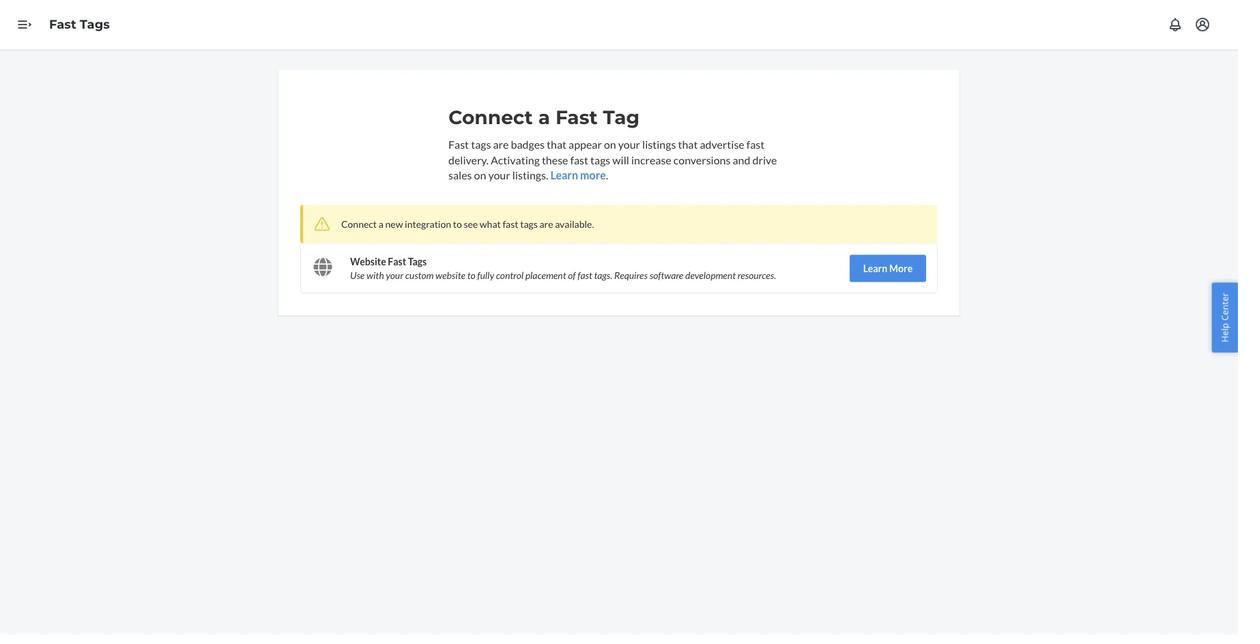 Task type: vqa. For each thing, say whether or not it's contained in the screenshot.
the bottommost THE LEARN
yes



Task type: describe. For each thing, give the bounding box(es) containing it.
open account menu image
[[1195, 16, 1211, 33]]

0 horizontal spatial tags
[[471, 138, 491, 151]]

placement
[[525, 270, 566, 281]]

1 vertical spatial your
[[488, 169, 510, 182]]

listings
[[642, 138, 676, 151]]

0 vertical spatial your
[[618, 138, 640, 151]]

badges
[[511, 138, 545, 151]]

development
[[685, 270, 736, 281]]

new
[[385, 218, 403, 230]]

fast right the what
[[503, 218, 518, 230]]

tags.
[[594, 270, 612, 281]]

are inside the fast tags are badges that appear on your listings that advertise fast delivery. activating these fast tags will increase conversions and drive sales on your listings.
[[493, 138, 509, 151]]

learn more
[[863, 263, 913, 274]]

website fast tags use with your custom website to fully control placement of fast tags. requires software development resources.
[[350, 256, 776, 281]]

tags inside website fast tags use with your custom website to fully control placement of fast tags. requires software development resources.
[[408, 256, 427, 268]]

connect a new integration to see what fast tags are available.
[[341, 218, 594, 230]]

fast tags are badges that appear on your listings that advertise fast delivery. activating these fast tags will increase conversions and drive sales on your listings.
[[448, 138, 777, 182]]

control
[[496, 270, 524, 281]]

your inside website fast tags use with your custom website to fully control placement of fast tags. requires software development resources.
[[386, 270, 403, 281]]

appear
[[569, 138, 602, 151]]

fast inside website fast tags use with your custom website to fully control placement of fast tags. requires software development resources.
[[578, 270, 592, 281]]

fully
[[477, 270, 494, 281]]

a for new
[[379, 218, 384, 230]]

fast inside website fast tags use with your custom website to fully control placement of fast tags. requires software development resources.
[[388, 256, 406, 268]]

drive
[[753, 153, 777, 166]]

fast tags
[[49, 17, 110, 32]]

learn for learn more .
[[551, 169, 578, 182]]

activating
[[491, 153, 540, 166]]

fast inside the fast tags are badges that appear on your listings that advertise fast delivery. activating these fast tags will increase conversions and drive sales on your listings.
[[448, 138, 469, 151]]

globe image
[[313, 258, 332, 277]]

2 that from the left
[[678, 138, 698, 151]]

conversions
[[674, 153, 731, 166]]

more
[[889, 263, 913, 274]]

increase
[[631, 153, 672, 166]]

integration
[[405, 218, 451, 230]]

with
[[367, 270, 384, 281]]

learn for learn more
[[863, 263, 888, 274]]

fast tags link
[[49, 17, 110, 32]]

open navigation image
[[16, 16, 33, 33]]

fast right 'open navigation' icon
[[49, 17, 76, 32]]

open notifications image
[[1167, 16, 1184, 33]]

delivery.
[[448, 153, 489, 166]]

1 vertical spatial are
[[540, 218, 553, 230]]

advertise
[[700, 138, 745, 151]]

resources.
[[738, 270, 776, 281]]

website
[[436, 270, 466, 281]]

0 horizontal spatial to
[[453, 218, 462, 230]]

tag
[[603, 106, 640, 129]]

software
[[650, 270, 684, 281]]

learn more .
[[551, 169, 608, 182]]



Task type: locate. For each thing, give the bounding box(es) containing it.
your up will
[[618, 138, 640, 151]]

0 vertical spatial connect
[[448, 106, 533, 129]]

1 vertical spatial a
[[379, 218, 384, 230]]

learn inside learn more button
[[863, 263, 888, 274]]

learn more button
[[551, 168, 606, 183]]

0 horizontal spatial that
[[547, 138, 567, 151]]

on up will
[[604, 138, 616, 151]]

tags right the what
[[520, 218, 538, 230]]

see
[[464, 218, 478, 230]]

that up conversions
[[678, 138, 698, 151]]

2 horizontal spatial tags
[[591, 153, 610, 166]]

1 horizontal spatial that
[[678, 138, 698, 151]]

connect
[[448, 106, 533, 129], [341, 218, 377, 230]]

0 horizontal spatial connect
[[341, 218, 377, 230]]

center
[[1219, 293, 1231, 321]]

and
[[733, 153, 751, 166]]

to left fully
[[467, 270, 475, 281]]

sales
[[448, 169, 472, 182]]

that up these
[[547, 138, 567, 151]]

connect a fast tag
[[448, 106, 640, 129]]

available.
[[555, 218, 594, 230]]

fast up drive
[[747, 138, 765, 151]]

0 vertical spatial are
[[493, 138, 509, 151]]

1 horizontal spatial a
[[538, 106, 550, 129]]

connect for connect a fast tag
[[448, 106, 533, 129]]

use
[[350, 270, 365, 281]]

0 vertical spatial learn
[[551, 169, 578, 182]]

1 horizontal spatial learn
[[863, 263, 888, 274]]

help
[[1219, 323, 1231, 343]]

to inside website fast tags use with your custom website to fully control placement of fast tags. requires software development resources.
[[467, 270, 475, 281]]

to
[[453, 218, 462, 230], [467, 270, 475, 281]]

to left see
[[453, 218, 462, 230]]

of
[[568, 270, 576, 281]]

learn more button
[[850, 255, 926, 282]]

2 vertical spatial your
[[386, 270, 403, 281]]

0 horizontal spatial tags
[[80, 17, 110, 32]]

help center button
[[1212, 283, 1238, 353]]

your down activating
[[488, 169, 510, 182]]

1 horizontal spatial on
[[604, 138, 616, 151]]

0 horizontal spatial on
[[474, 169, 486, 182]]

0 horizontal spatial a
[[379, 218, 384, 230]]

fast up delivery.
[[448, 138, 469, 151]]

fast up custom
[[388, 256, 406, 268]]

0 vertical spatial to
[[453, 218, 462, 230]]

2 horizontal spatial your
[[618, 138, 640, 151]]

1 vertical spatial on
[[474, 169, 486, 182]]

1 horizontal spatial tags
[[520, 218, 538, 230]]

learn down these
[[551, 169, 578, 182]]

tags
[[80, 17, 110, 32], [408, 256, 427, 268]]

tags
[[471, 138, 491, 151], [591, 153, 610, 166], [520, 218, 538, 230]]

0 vertical spatial tags
[[471, 138, 491, 151]]

a for fast
[[538, 106, 550, 129]]

website
[[350, 256, 386, 268]]

requires
[[614, 270, 648, 281]]

1 that from the left
[[547, 138, 567, 151]]

these
[[542, 153, 568, 166]]

a left the new at the left top
[[379, 218, 384, 230]]

1 vertical spatial tags
[[591, 153, 610, 166]]

1 vertical spatial connect
[[341, 218, 377, 230]]

0 horizontal spatial your
[[386, 270, 403, 281]]

what
[[480, 218, 501, 230]]

0 horizontal spatial learn
[[551, 169, 578, 182]]

more
[[580, 169, 606, 182]]

connect up badges
[[448, 106, 533, 129]]

fast
[[747, 138, 765, 151], [570, 153, 588, 166], [503, 218, 518, 230], [578, 270, 592, 281]]

listings.
[[513, 169, 548, 182]]

connect for connect a new integration to see what fast tags are available.
[[341, 218, 377, 230]]

tags up delivery.
[[471, 138, 491, 151]]

2 vertical spatial tags
[[520, 218, 538, 230]]

1 horizontal spatial to
[[467, 270, 475, 281]]

fast
[[49, 17, 76, 32], [556, 106, 598, 129], [448, 138, 469, 151], [388, 256, 406, 268]]

custom
[[405, 270, 434, 281]]

0 vertical spatial tags
[[80, 17, 110, 32]]

fast right of
[[578, 270, 592, 281]]

your
[[618, 138, 640, 151], [488, 169, 510, 182], [386, 270, 403, 281]]

learn left more at the right of the page
[[863, 263, 888, 274]]

fast up learn more .
[[570, 153, 588, 166]]

1 horizontal spatial tags
[[408, 256, 427, 268]]

that
[[547, 138, 567, 151], [678, 138, 698, 151]]

1 horizontal spatial connect
[[448, 106, 533, 129]]

0 horizontal spatial are
[[493, 138, 509, 151]]

a up badges
[[538, 106, 550, 129]]

learn
[[551, 169, 578, 182], [863, 263, 888, 274]]

your right with
[[386, 270, 403, 281]]

1 vertical spatial to
[[467, 270, 475, 281]]

are
[[493, 138, 509, 151], [540, 218, 553, 230]]

1 vertical spatial tags
[[408, 256, 427, 268]]

are left available.
[[540, 218, 553, 230]]

1 horizontal spatial your
[[488, 169, 510, 182]]

tags up .
[[591, 153, 610, 166]]

connect left the new at the left top
[[341, 218, 377, 230]]

on
[[604, 138, 616, 151], [474, 169, 486, 182]]

will
[[613, 153, 629, 166]]

a
[[538, 106, 550, 129], [379, 218, 384, 230]]

1 vertical spatial learn
[[863, 263, 888, 274]]

are up activating
[[493, 138, 509, 151]]

fast up appear
[[556, 106, 598, 129]]

on down delivery.
[[474, 169, 486, 182]]

1 horizontal spatial are
[[540, 218, 553, 230]]

0 vertical spatial on
[[604, 138, 616, 151]]

help center
[[1219, 293, 1231, 343]]

0 vertical spatial a
[[538, 106, 550, 129]]

.
[[606, 169, 608, 182]]



